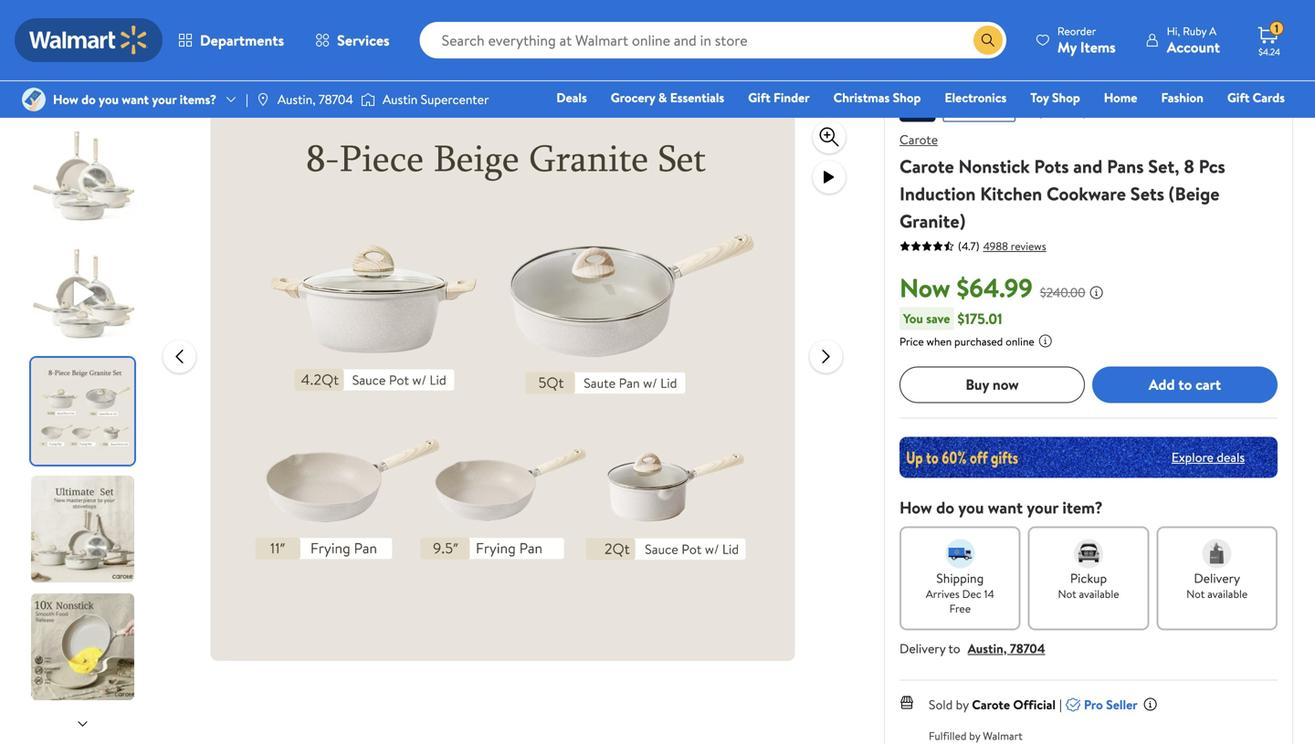 Task type: vqa. For each thing, say whether or not it's contained in the screenshot.
|
yes



Task type: describe. For each thing, give the bounding box(es) containing it.
departments button
[[163, 18, 300, 62]]

christmas
[[834, 89, 890, 106]]

for "pots and pans"
[[1020, 104, 1108, 120]]

add to favorites list, carote nonstick pots and pans set, 8 pcs induction kitchen cookware sets (beige granite) image
[[819, 85, 841, 108]]

buy now
[[966, 375, 1020, 395]]

ad disclaimer and feedback image
[[1279, 20, 1294, 35]]

do for how do you want your item?
[[937, 496, 955, 519]]

by for fulfilled
[[970, 729, 981, 744]]

pickup not available
[[1059, 570, 1120, 602]]

(beige
[[1169, 181, 1220, 207]]

gift cards registry
[[1075, 89, 1286, 132]]

cards
[[1253, 89, 1286, 106]]

2 vertical spatial carote
[[972, 696, 1011, 714]]

0 vertical spatial and
[[1064, 104, 1081, 120]]

(4.7)
[[959, 239, 980, 254]]

walmart
[[984, 729, 1023, 744]]

when
[[927, 334, 952, 349]]

cart
[[1196, 375, 1222, 395]]

pots
[[1035, 154, 1070, 179]]

legal information image
[[1039, 334, 1053, 348]]

free
[[950, 601, 971, 617]]

0 horizontal spatial 78704
[[319, 90, 354, 108]]

delivery for not
[[1195, 570, 1241, 587]]

grocery
[[611, 89, 656, 106]]

items?
[[180, 90, 217, 108]]

Search search field
[[420, 22, 1007, 58]]

your for items?
[[152, 90, 177, 108]]

want for items?
[[122, 90, 149, 108]]

registry link
[[1067, 113, 1130, 133]]

popular pick
[[951, 103, 1009, 119]]

explore deals
[[1172, 449, 1246, 466]]

home
[[1105, 89, 1138, 106]]

pickup
[[1071, 570, 1108, 587]]

induction
[[900, 181, 976, 207]]

fashion link
[[1154, 88, 1212, 107]]

carote nonstick pots and pans set, 8 pcs induction kitchen cookware sets (beige granite) - image 5 of 8 image
[[31, 594, 138, 701]]

gift cards link
[[1220, 88, 1294, 107]]

gift for finder
[[749, 89, 771, 106]]

1 horizontal spatial austin,
[[968, 640, 1007, 658]]

8
[[1185, 154, 1195, 179]]

gift finder link
[[740, 88, 818, 107]]

4988
[[984, 239, 1009, 254]]

seller
[[1107, 696, 1138, 714]]

0 vertical spatial austin,
[[278, 90, 316, 108]]

for
[[1020, 104, 1034, 120]]

want for item?
[[989, 496, 1023, 519]]

walmart+ link
[[1223, 113, 1294, 133]]

one debit link
[[1137, 113, 1216, 133]]

your for item?
[[1027, 496, 1059, 519]]

buy
[[966, 375, 990, 395]]

Walmart Site-Wide search field
[[420, 22, 1007, 58]]

austin supercenter
[[383, 90, 489, 108]]

to for delivery
[[949, 640, 961, 658]]

fulfilled
[[929, 729, 967, 744]]

not for delivery
[[1187, 586, 1206, 602]]

walmart+
[[1231, 114, 1286, 132]]

kitchen
[[981, 181, 1043, 207]]

buy now button
[[900, 367, 1086, 403]]

1
[[1276, 21, 1279, 36]]

delivery not available
[[1187, 570, 1248, 602]]

delivery to austin, 78704
[[900, 640, 1046, 658]]

electronics
[[945, 89, 1007, 106]]

carote nonstick pots and pans set, 8 pcs induction kitchen cookware sets (beige granite) - image 4 of 8 image
[[31, 476, 138, 583]]

intent image for delivery image
[[1203, 539, 1232, 569]]

sets
[[1131, 181, 1165, 207]]

shop for toy shop
[[1053, 89, 1081, 106]]

services button
[[300, 18, 405, 62]]

carote nonstick pots and pans set, 8 pcs induction kitchen cookware sets (beige granite) - image 3 of 8 image
[[31, 358, 138, 465]]

austin, 78704 button
[[968, 640, 1046, 658]]

you for how do you want your item?
[[959, 496, 985, 519]]

registry
[[1075, 114, 1122, 132]]

$4.24
[[1259, 46, 1281, 58]]

essentials
[[670, 89, 725, 106]]

walmart image
[[29, 26, 148, 55]]

14
[[985, 586, 995, 602]]

ruby
[[1184, 23, 1207, 39]]

fashion
[[1162, 89, 1204, 106]]

reviews
[[1011, 239, 1047, 254]]

search icon image
[[981, 33, 996, 48]]

a
[[1210, 23, 1217, 39]]

toy shop link
[[1023, 88, 1089, 107]]

arrives
[[926, 586, 960, 602]]

explore deals link
[[1165, 441, 1253, 474]]

gift finder
[[749, 89, 810, 106]]

to for add
[[1179, 375, 1193, 395]]

set,
[[1149, 154, 1180, 179]]

debit
[[1176, 114, 1207, 132]]

not for pickup
[[1059, 586, 1077, 602]]

now
[[900, 270, 951, 306]]

price when purchased online
[[900, 334, 1035, 349]]

official
[[1014, 696, 1056, 714]]



Task type: locate. For each thing, give the bounding box(es) containing it.
how do you want your items?
[[53, 90, 217, 108]]

by for sold
[[956, 696, 969, 714]]

 image
[[22, 88, 46, 111], [256, 92, 270, 107]]

1 vertical spatial you
[[959, 496, 985, 519]]

you save $175.01
[[904, 309, 1003, 329]]

0 horizontal spatial gift
[[749, 89, 771, 106]]

 image
[[361, 90, 376, 109]]

0 vertical spatial carote
[[900, 131, 939, 148]]

fulfilled by walmart
[[929, 729, 1023, 744]]

1 horizontal spatial |
[[1060, 696, 1063, 714]]

0 vertical spatial you
[[99, 90, 119, 108]]

next image image
[[75, 717, 90, 732]]

up to sixty percent off deals. shop now. image
[[900, 437, 1278, 478]]

to left cart
[[1179, 375, 1193, 395]]

departments
[[200, 30, 284, 50]]

how for how do you want your items?
[[53, 90, 78, 108]]

price
[[900, 334, 924, 349]]

available
[[1080, 586, 1120, 602], [1208, 586, 1248, 602]]

view video image
[[819, 166, 841, 188]]

you
[[99, 90, 119, 108], [959, 496, 985, 519]]

popular
[[951, 103, 987, 119]]

zoom image modal image
[[819, 126, 841, 148]]

austin
[[383, 90, 418, 108]]

1 vertical spatial how
[[900, 496, 933, 519]]

available for delivery
[[1208, 586, 1248, 602]]

0 vertical spatial your
[[152, 90, 177, 108]]

grocery & essentials link
[[603, 88, 733, 107]]

deals link
[[549, 88, 596, 107]]

by right fulfilled
[[970, 729, 981, 744]]

do
[[81, 90, 96, 108], [937, 496, 955, 519]]

learn more about strikethrough prices image
[[1090, 285, 1104, 300]]

one
[[1146, 114, 1173, 132]]

78704 up "official"
[[1011, 640, 1046, 658]]

carote carote nonstick pots and pans set, 8 pcs induction kitchen cookware sets (beige granite)
[[900, 131, 1226, 234]]

want left item?
[[989, 496, 1023, 519]]

austin, 78704
[[278, 90, 354, 108]]

1 horizontal spatial how
[[900, 496, 933, 519]]

explore
[[1172, 449, 1214, 466]]

0 vertical spatial want
[[122, 90, 149, 108]]

you for how do you want your items?
[[99, 90, 119, 108]]

to
[[1179, 375, 1193, 395], [949, 640, 961, 658]]

1 available from the left
[[1080, 586, 1120, 602]]

finder
[[774, 89, 810, 106]]

available inside 'pickup not available'
[[1080, 586, 1120, 602]]

item?
[[1063, 496, 1104, 519]]

gift inside the gift cards registry
[[1228, 89, 1250, 106]]

2 not from the left
[[1187, 586, 1206, 602]]

pans"
[[1083, 104, 1108, 120]]

available for pickup
[[1080, 586, 1120, 602]]

| right "official"
[[1060, 696, 1063, 714]]

and up cookware
[[1074, 154, 1103, 179]]

now $64.99
[[900, 270, 1033, 306]]

available down intent image for delivery
[[1208, 586, 1248, 602]]

to inside button
[[1179, 375, 1193, 395]]

0 horizontal spatial to
[[949, 640, 961, 658]]

pro seller info image
[[1144, 698, 1158, 712]]

how down walmart image on the left
[[53, 90, 78, 108]]

my
[[1058, 37, 1077, 57]]

austin, down free
[[968, 640, 1007, 658]]

not inside 'pickup not available'
[[1059, 586, 1077, 602]]

your left the items?
[[152, 90, 177, 108]]

0 horizontal spatial |
[[246, 90, 248, 108]]

carote down deal
[[900, 131, 939, 148]]

2 gift from the left
[[1228, 89, 1250, 106]]

carote nonstick pots and pans set, 8 pcs induction kitchen cookware sets (beige granite) - image 2 of 8 image
[[31, 240, 138, 347]]

delivery for to
[[900, 640, 946, 658]]

delivery down intent image for delivery
[[1195, 570, 1241, 587]]

deals
[[1217, 449, 1246, 466]]

do for how do you want your items?
[[81, 90, 96, 108]]

not inside delivery not available
[[1187, 586, 1206, 602]]

&
[[659, 89, 667, 106]]

0 horizontal spatial by
[[956, 696, 969, 714]]

1 vertical spatial and
[[1074, 154, 1103, 179]]

shop inside "link"
[[893, 89, 921, 106]]

gift for cards
[[1228, 89, 1250, 106]]

save
[[927, 310, 951, 327]]

1 horizontal spatial delivery
[[1195, 570, 1241, 587]]

toy
[[1031, 89, 1050, 106]]

want left the items?
[[122, 90, 149, 108]]

0 horizontal spatial how
[[53, 90, 78, 108]]

$240.00
[[1041, 284, 1086, 302]]

austin,
[[278, 90, 316, 108], [968, 640, 1007, 658]]

pans
[[1108, 154, 1145, 179]]

grocery & essentials
[[611, 89, 725, 106]]

reorder my items
[[1058, 23, 1116, 57]]

1 horizontal spatial by
[[970, 729, 981, 744]]

and
[[1064, 104, 1081, 120], [1074, 154, 1103, 179]]

1 horizontal spatial do
[[937, 496, 955, 519]]

cookware
[[1047, 181, 1127, 207]]

shop
[[893, 89, 921, 106], [1053, 89, 1081, 106]]

you up intent image for shipping
[[959, 496, 985, 519]]

1 vertical spatial your
[[1027, 496, 1059, 519]]

to down free
[[949, 640, 961, 658]]

electronics link
[[937, 88, 1016, 107]]

purchased
[[955, 334, 1004, 349]]

austin, down departments
[[278, 90, 316, 108]]

1 horizontal spatial available
[[1208, 586, 1248, 602]]

1 horizontal spatial want
[[989, 496, 1023, 519]]

1 horizontal spatial your
[[1027, 496, 1059, 519]]

0 horizontal spatial austin,
[[278, 90, 316, 108]]

pick
[[990, 103, 1009, 119]]

$175.01
[[958, 309, 1003, 329]]

available inside delivery not available
[[1208, 586, 1248, 602]]

by right the sold
[[956, 696, 969, 714]]

1 vertical spatial want
[[989, 496, 1023, 519]]

0 vertical spatial delivery
[[1195, 570, 1241, 587]]

0 vertical spatial to
[[1179, 375, 1193, 395]]

carote nonstick pots and pans set, 8 pcs induction kitchen cookware sets (beige granite) image
[[211, 77, 795, 662]]

1 not from the left
[[1059, 586, 1077, 602]]

0 horizontal spatial want
[[122, 90, 149, 108]]

shipping
[[937, 570, 984, 587]]

toy shop
[[1031, 89, 1081, 106]]

pro
[[1085, 696, 1104, 714]]

carote nonstick pots and pans set, 8 pcs induction kitchen cookware sets (beige granite) - image 1 of 8 image
[[31, 122, 138, 229]]

granite)
[[900, 208, 966, 234]]

1 vertical spatial |
[[1060, 696, 1063, 714]]

delivery inside delivery not available
[[1195, 570, 1241, 587]]

 image for austin, 78704
[[256, 92, 270, 107]]

intent image for shipping image
[[946, 539, 975, 569]]

|
[[246, 90, 248, 108], [1060, 696, 1063, 714]]

0 horizontal spatial your
[[152, 90, 177, 108]]

deal
[[907, 103, 929, 119]]

sold
[[929, 696, 953, 714]]

0 horizontal spatial not
[[1059, 586, 1077, 602]]

you
[[904, 310, 924, 327]]

how do you want your item?
[[900, 496, 1104, 519]]

not down intent image for pickup
[[1059, 586, 1077, 602]]

do up intent image for shipping
[[937, 496, 955, 519]]

add to cart
[[1149, 375, 1222, 395]]

1 vertical spatial delivery
[[900, 640, 946, 658]]

1 horizontal spatial shop
[[1053, 89, 1081, 106]]

want
[[122, 90, 149, 108], [989, 496, 1023, 519]]

2 available from the left
[[1208, 586, 1248, 602]]

1 vertical spatial carote
[[900, 154, 955, 179]]

$64.99
[[957, 270, 1033, 306]]

1 vertical spatial to
[[949, 640, 961, 658]]

shop for christmas shop
[[893, 89, 921, 106]]

0 horizontal spatial available
[[1080, 586, 1120, 602]]

1 horizontal spatial 78704
[[1011, 640, 1046, 658]]

and right "pots
[[1064, 104, 1081, 120]]

you down walmart image on the left
[[99, 90, 119, 108]]

0 horizontal spatial you
[[99, 90, 119, 108]]

sold by carote official
[[929, 696, 1056, 714]]

1 vertical spatial do
[[937, 496, 955, 519]]

add
[[1149, 375, 1176, 395]]

next media item image
[[816, 346, 837, 368]]

0 horizontal spatial shop
[[893, 89, 921, 106]]

your left item?
[[1027, 496, 1059, 519]]

one debit
[[1146, 114, 1207, 132]]

0 horizontal spatial delivery
[[900, 640, 946, 658]]

home link
[[1096, 88, 1146, 107]]

not down intent image for delivery
[[1187, 586, 1206, 602]]

1 horizontal spatial  image
[[256, 92, 270, 107]]

0 vertical spatial by
[[956, 696, 969, 714]]

| right the items?
[[246, 90, 248, 108]]

how for how do you want your item?
[[900, 496, 933, 519]]

christmas shop
[[834, 89, 921, 106]]

gift left finder
[[749, 89, 771, 106]]

now
[[993, 375, 1020, 395]]

carote
[[900, 131, 939, 148], [900, 154, 955, 179], [972, 696, 1011, 714]]

items
[[1081, 37, 1116, 57]]

previous media item image
[[169, 346, 191, 368]]

intent image for pickup image
[[1075, 539, 1104, 569]]

1 vertical spatial austin,
[[968, 640, 1007, 658]]

0 horizontal spatial do
[[81, 90, 96, 108]]

1 horizontal spatial to
[[1179, 375, 1193, 395]]

2 shop from the left
[[1053, 89, 1081, 106]]

gift
[[749, 89, 771, 106], [1228, 89, 1250, 106]]

78704
[[319, 90, 354, 108], [1011, 640, 1046, 658]]

deals
[[557, 89, 587, 106]]

nonstick
[[959, 154, 1030, 179]]

4988 reviews link
[[980, 239, 1047, 254]]

add to cart button
[[1093, 367, 1278, 403]]

hi,
[[1168, 23, 1181, 39]]

how up arrives
[[900, 496, 933, 519]]

 image down walmart image on the left
[[22, 88, 46, 111]]

 image left austin, 78704
[[256, 92, 270, 107]]

pcs
[[1199, 154, 1226, 179]]

delivery down arrives
[[900, 640, 946, 658]]

do down walmart image on the left
[[81, 90, 96, 108]]

78704 down services dropdown button
[[319, 90, 354, 108]]

1 vertical spatial by
[[970, 729, 981, 744]]

1 horizontal spatial not
[[1187, 586, 1206, 602]]

shop right toy on the top right of page
[[1053, 89, 1081, 106]]

1 shop from the left
[[893, 89, 921, 106]]

carote link
[[900, 131, 939, 148]]

sponsored
[[1225, 20, 1276, 35]]

pro seller
[[1085, 696, 1138, 714]]

1 vertical spatial 78704
[[1011, 640, 1046, 658]]

0 horizontal spatial  image
[[22, 88, 46, 111]]

carote up walmart
[[972, 696, 1011, 714]]

 image for how do you want your items?
[[22, 88, 46, 111]]

gift left the cards
[[1228, 89, 1250, 106]]

and inside carote carote nonstick pots and pans set, 8 pcs induction kitchen cookware sets (beige granite)
[[1074, 154, 1103, 179]]

0 vertical spatial how
[[53, 90, 78, 108]]

0 vertical spatial 78704
[[319, 90, 354, 108]]

available down intent image for pickup
[[1080, 586, 1120, 602]]

1 gift from the left
[[749, 89, 771, 106]]

reorder
[[1058, 23, 1097, 39]]

dec
[[963, 586, 982, 602]]

account
[[1168, 37, 1221, 57]]

1 horizontal spatial you
[[959, 496, 985, 519]]

shop up carote link
[[893, 89, 921, 106]]

christmas shop link
[[826, 88, 930, 107]]

1 horizontal spatial gift
[[1228, 89, 1250, 106]]

0 vertical spatial |
[[246, 90, 248, 108]]

services
[[337, 30, 390, 50]]

carote down carote link
[[900, 154, 955, 179]]

0 vertical spatial do
[[81, 90, 96, 108]]



